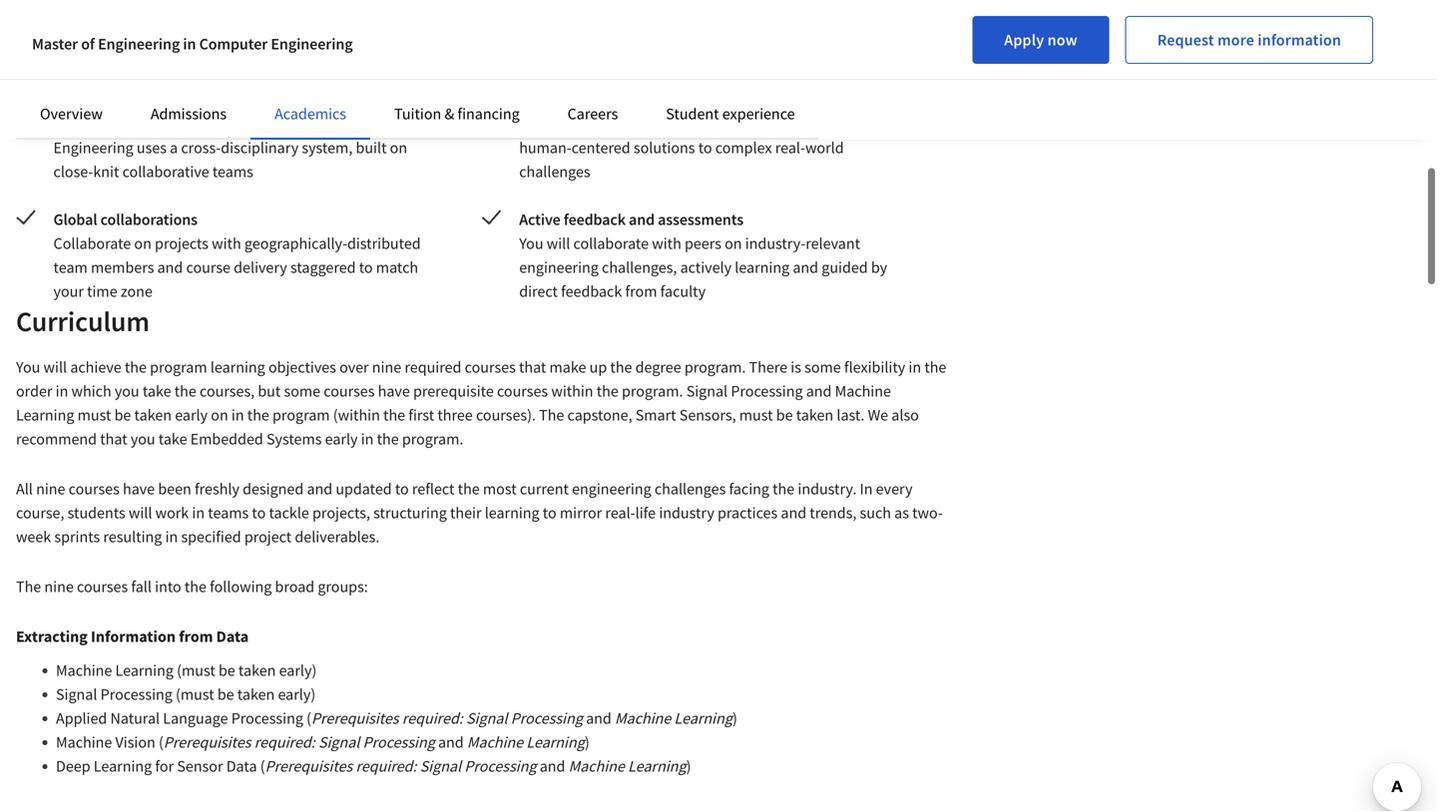 Task type: vqa. For each thing, say whether or not it's contained in the screenshot.
APPLIED
yes



Task type: describe. For each thing, give the bounding box(es) containing it.
tackle
[[269, 503, 309, 523]]

global collaborations collaborate on projects with geographically-distributed team members and course delivery staggered to match your time zone
[[53, 210, 421, 302]]

information
[[91, 627, 176, 647]]

on inside global collaborations collaborate on projects with geographically-distributed team members and course delivery staggered to match your time zone
[[134, 234, 152, 254]]

academics link
[[275, 104, 347, 124]]

work inside all nine courses have been freshly designed and updated to reflect the most current engineering challenges facing the industry. in every course, students will work in teams to tackle projects, structuring their learning to mirror real-life industry practices and trends, such as two- week sprints resulting in specified project deliverables.
[[155, 503, 189, 523]]

there
[[749, 357, 788, 377]]

collaborations
[[100, 210, 198, 230]]

their
[[450, 503, 482, 523]]

the right facing
[[773, 479, 795, 499]]

been
[[158, 479, 192, 499]]

deliverables.
[[295, 527, 380, 547]]

you will achieve the program learning objectives over nine required courses that make up the degree program. there is some flexibility in the order in which you take the courses, but some courses have prerequisite courses within the program. signal processing and machine learning must be taken early on in the program (within the first three courses). the capstone, smart sensors, must be taken last. we also recommend that you take embedded systems early in the program.
[[16, 357, 947, 449]]

deep
[[56, 757, 90, 777]]

recommend
[[16, 429, 97, 449]]

courses,
[[200, 381, 255, 401]]

0 horizontal spatial as
[[128, 32, 144, 52]]

1 must from the left
[[77, 405, 111, 425]]

to up structuring
[[395, 479, 409, 499]]

0 vertical spatial some
[[805, 357, 842, 377]]

0 vertical spatial )
[[733, 709, 738, 729]]

last.
[[837, 405, 865, 425]]

human-
[[519, 138, 572, 158]]

and inside you will achieve the program learning objectives over nine required courses that make up the degree program. there is some flexibility in the order in which you take the courses, but some courses have prerequisite courses within the program. signal processing and machine learning must be taken early on in the program (within the first three courses). the capstone, smart sensors, must be taken last. we also recommend that you take embedded systems early in the program.
[[807, 381, 832, 401]]

in up specified
[[192, 503, 205, 523]]

1 horizontal spatial program
[[273, 405, 330, 425]]

challenges inside all nine courses have been freshly designed and updated to reflect the most current engineering challenges facing the industry. in every course, students will work in teams to tackle projects, structuring their learning to mirror real-life industry practices and trends, such as two- week sprints resulting in specified project deliverables.
[[655, 479, 726, 499]]

group
[[800, 8, 842, 28]]

0 vertical spatial data
[[216, 627, 249, 647]]

learn
[[672, 114, 706, 134]]

match
[[376, 258, 418, 278]]

to inside global collaborations collaborate on projects with geographically-distributed team members and course delivery staggered to match your time zone
[[359, 258, 373, 278]]

the up capstone,
[[597, 381, 619, 401]]

financing
[[458, 104, 520, 124]]

into
[[155, 577, 181, 597]]

in right the order
[[56, 381, 68, 401]]

language
[[163, 709, 228, 729]]

zone
[[121, 282, 153, 302]]

machine inside you will achieve the program learning objectives over nine required courses that make up the degree program. there is some flexibility in the order in which you take the courses, but some courses have prerequisite courses within the program. signal processing and machine learning must be taken early on in the program (within the first three courses). the capstone, smart sensors, must be taken last. we also recommend that you take embedded systems early in the program.
[[835, 381, 892, 401]]

to left seek
[[831, 114, 845, 134]]

to down 'learn'
[[699, 138, 713, 158]]

three
[[438, 405, 473, 425]]

peers
[[685, 234, 722, 254]]

within inside 'group work within the curriculum, as well as live office hours with faculty'
[[885, 8, 930, 28]]

most
[[483, 479, 517, 499]]

in left live
[[183, 34, 196, 54]]

will inside all nine courses have been freshly designed and updated to reflect the most current engineering challenges facing the industry. in every course, students will work in teams to tackle projects, structuring their learning to mirror real-life industry practices and trends, such as two- week sprints resulting in specified project deliverables.
[[129, 503, 152, 523]]

freshly
[[195, 479, 240, 499]]

industry-
[[746, 234, 806, 254]]

applied
[[56, 709, 107, 729]]

1 vertical spatial required:
[[254, 733, 315, 753]]

0 vertical spatial required:
[[402, 709, 463, 729]]

human-centered methodologies at dartmouth, you will learn to use technology to seek human-centered solutions to complex real-world challenges
[[519, 90, 878, 182]]

you inside you will achieve the program learning objectives over nine required courses that make up the degree program. there is some flexibility in the order in which you take the courses, but some courses have prerequisite courses within the program. signal processing and machine learning must be taken early on in the program (within the first three courses). the capstone, smart sensors, must be taken last. we also recommend that you take embedded systems early in the program.
[[16, 357, 40, 377]]

industry.
[[798, 479, 857, 499]]

course
[[186, 258, 231, 278]]

smart
[[636, 405, 677, 425]]

nine inside you will achieve the program learning objectives over nine required courses that make up the degree program. there is some flexibility in the order in which you take the courses, but some courses have prerequisite courses within the program. signal processing and machine learning must be taken early on in the program (within the first three courses). the capstone, smart sensors, must be taken last. we also recommend that you take embedded systems early in the program.
[[372, 357, 402, 377]]

engineering up 'instead'
[[53, 90, 135, 110]]

the right achieve
[[125, 357, 147, 377]]

first
[[409, 405, 435, 425]]

updated
[[336, 479, 392, 499]]

the inside 'group work within the curriculum, as well as live office hours with faculty'
[[16, 32, 39, 52]]

0 horizontal spatial from
[[179, 627, 213, 647]]

as inside all nine courses have been freshly designed and updated to reflect the most current engineering challenges facing the industry. in every course, students will work in teams to tackle projects, structuring their learning to mirror real-life industry practices and trends, such as two- week sprints resulting in specified project deliverables.
[[895, 503, 910, 523]]

apply now
[[1005, 30, 1078, 50]]

staggered
[[291, 258, 356, 278]]

sensors,
[[680, 405, 737, 425]]

technology
[[753, 114, 828, 134]]

distributed
[[347, 234, 421, 254]]

broad
[[275, 577, 315, 597]]

solutions
[[634, 138, 695, 158]]

you inside active feedback and assessments you will collaborate with peers on industry-relevant engineering challenges, actively learning and guided by direct feedback from faculty
[[519, 234, 544, 254]]

life
[[636, 503, 656, 523]]

2 vertical spatial you
[[131, 429, 155, 449]]

engineering up "without" at the top left of the page
[[98, 34, 180, 54]]

0 vertical spatial (
[[307, 709, 311, 729]]

1 vertical spatial you
[[115, 381, 139, 401]]

we
[[868, 405, 889, 425]]

faculty inside 'group work within the curriculum, as well as live office hours with faculty'
[[348, 32, 397, 52]]

courses inside all nine courses have been freshly designed and updated to reflect the most current engineering challenges facing the industry. in every course, students will work in teams to tackle projects, structuring their learning to mirror real-life industry practices and trends, such as two- week sprints resulting in specified project deliverables.
[[69, 479, 120, 499]]

engineering right office on the top of the page
[[271, 34, 353, 54]]

machine learning (must be taken early) signal processing (must be taken early) applied natural language processing ( prerequisites required: signal processing and machine learning ) machine vision ( prerequisites required: signal processing and machine learning ) deep learning for sensor data ( prerequisites required: signal processing and machine learning )
[[56, 661, 738, 777]]

on inside active feedback and assessments you will collaborate with peers on industry-relevant engineering challenges, actively learning and guided by direct feedback from faculty
[[725, 234, 742, 254]]

0 vertical spatial program
[[150, 357, 207, 377]]

uses
[[137, 138, 167, 158]]

now
[[1048, 30, 1078, 50]]

faculty inside active feedback and assessments you will collaborate with peers on industry-relevant engineering challenges, actively learning and guided by direct feedback from faculty
[[661, 282, 706, 302]]

global
[[53, 210, 97, 230]]

world
[[806, 138, 844, 158]]

over
[[340, 357, 369, 377]]

fall
[[131, 577, 152, 597]]

nine for designed
[[36, 479, 65, 499]]

such
[[860, 503, 892, 523]]

time
[[87, 282, 117, 302]]

1 horizontal spatial as
[[180, 32, 195, 52]]

student experience link
[[666, 104, 795, 124]]

a
[[170, 138, 178, 158]]

collaborative
[[122, 162, 209, 182]]

office
[[227, 32, 266, 52]]

the left first
[[383, 405, 406, 425]]

0 vertical spatial prerequisites
[[311, 709, 399, 729]]

structuring
[[374, 503, 447, 523]]

challenges inside human-centered methodologies at dartmouth, you will learn to use technology to seek human-centered solutions to complex real-world challenges
[[519, 162, 591, 182]]

industry
[[659, 503, 715, 523]]

by
[[872, 258, 888, 278]]

complex
[[716, 138, 772, 158]]

seek
[[848, 114, 878, 134]]

2 horizontal spatial program.
[[685, 357, 746, 377]]

1 vertical spatial early)
[[278, 685, 316, 705]]

1 vertical spatial (must
[[176, 685, 214, 705]]

the left courses,
[[174, 381, 197, 401]]

collaborate
[[53, 234, 131, 254]]

actively
[[681, 258, 732, 278]]

0 vertical spatial take
[[143, 381, 171, 401]]

0 vertical spatial (must
[[177, 661, 215, 681]]

student
[[666, 104, 720, 124]]

0 horizontal spatial some
[[284, 381, 321, 401]]

learning inside you will achieve the program learning objectives over nine required courses that make up the degree program. there is some flexibility in the order in which you take the courses, but some courses have prerequisite courses within the program. signal processing and machine learning must be taken early on in the program (within the first three courses). the capstone, smart sensors, must be taken last. we also recommend that you take embedded systems early in the program.
[[211, 357, 265, 377]]

more
[[1218, 30, 1255, 50]]

2 vertical spatial (
[[260, 757, 265, 777]]

(within
[[333, 405, 380, 425]]

curriculum,
[[43, 32, 125, 52]]

practices
[[718, 503, 778, 523]]

assessments
[[658, 210, 744, 230]]

specified
[[181, 527, 241, 547]]

the inside you will achieve the program learning objectives over nine required courses that make up the degree program. there is some flexibility in the order in which you take the courses, but some courses have prerequisite courses within the program. signal processing and machine learning must be taken early on in the program (within the first three courses). the capstone, smart sensors, must be taken last. we also recommend that you take embedded systems early in the program.
[[539, 405, 565, 425]]

with inside active feedback and assessments you will collaborate with peers on industry-relevant engineering challenges, actively learning and guided by direct feedback from faculty
[[652, 234, 682, 254]]

&
[[445, 104, 455, 124]]

0 vertical spatial centered
[[574, 90, 634, 110]]

make
[[550, 357, 587, 377]]

information
[[1258, 30, 1342, 50]]

request more information
[[1158, 30, 1342, 50]]

well
[[147, 32, 177, 52]]

0 vertical spatial feedback
[[564, 210, 626, 230]]

courses up prerequisite
[[465, 357, 516, 377]]

learning inside you will achieve the program learning objectives over nine required courses that make up the degree program. there is some flexibility in the order in which you take the courses, but some courses have prerequisite courses within the program. signal processing and machine learning must be taken early on in the program (within the first three courses). the capstone, smart sensors, must be taken last. we also recommend that you take embedded systems early in the program.
[[16, 405, 74, 425]]

dartmouth,
[[537, 114, 614, 134]]

but
[[258, 381, 281, 401]]

projects
[[155, 234, 209, 254]]



Task type: locate. For each thing, give the bounding box(es) containing it.
0 horizontal spatial learning
[[211, 357, 265, 377]]

1 vertical spatial from
[[179, 627, 213, 647]]

prerequisite
[[413, 381, 494, 401]]

have up first
[[378, 381, 410, 401]]

and inside global collaborations collaborate on projects with geographically-distributed team members and course delivery staggered to match your time zone
[[157, 258, 183, 278]]

1 vertical spatial challenges
[[655, 479, 726, 499]]

2 vertical spatial learning
[[485, 503, 540, 523]]

on up embedded
[[211, 405, 228, 425]]

learning
[[16, 405, 74, 425], [115, 661, 174, 681], [675, 709, 733, 729], [527, 733, 585, 753], [94, 757, 152, 777], [628, 757, 687, 777]]

work down been
[[155, 503, 189, 523]]

1 vertical spatial data
[[226, 757, 257, 777]]

1 horizontal spatial the
[[539, 405, 565, 425]]

1 vertical spatial some
[[284, 381, 321, 401]]

program up systems at the bottom
[[273, 405, 330, 425]]

nine right over
[[372, 357, 402, 377]]

must down which
[[77, 405, 111, 425]]

active
[[519, 210, 561, 230]]

with up the challenges,
[[652, 234, 682, 254]]

0 horizontal spatial program
[[150, 357, 207, 377]]

1 horizontal spatial within
[[885, 8, 930, 28]]

program. down first
[[402, 429, 464, 449]]

engineering without boundaries instead of traditional disciplinary departments, dartmouth engineering uses a cross-disciplinary system, built on close-knit collaborative teams
[[53, 90, 444, 182]]

1 vertical spatial (
[[159, 733, 164, 753]]

2 vertical spatial required:
[[356, 757, 417, 777]]

program up courses,
[[150, 357, 207, 377]]

admissions link
[[151, 104, 227, 124]]

courses down over
[[324, 381, 375, 401]]

2 must from the left
[[740, 405, 773, 425]]

the right into
[[185, 577, 207, 597]]

0 vertical spatial early)
[[279, 661, 317, 681]]

from inside active feedback and assessments you will collaborate with peers on industry-relevant engineering challenges, actively learning and guided by direct feedback from faculty
[[626, 282, 658, 302]]

data inside machine learning (must be taken early) signal processing (must be taken early) applied natural language processing ( prerequisites required: signal processing and machine learning ) machine vision ( prerequisites required: signal processing and machine learning ) deep learning for sensor data ( prerequisites required: signal processing and machine learning )
[[226, 757, 257, 777]]

will inside human-centered methodologies at dartmouth, you will learn to use technology to seek human-centered solutions to complex real-world challenges
[[645, 114, 669, 134]]

1 horizontal spatial )
[[687, 757, 691, 777]]

on down dartmouth
[[390, 138, 408, 158]]

0 vertical spatial disciplinary
[[196, 114, 274, 134]]

within down make
[[552, 381, 594, 401]]

0 vertical spatial early
[[175, 405, 208, 425]]

disciplinary
[[196, 114, 274, 134], [221, 138, 299, 158]]

0 vertical spatial work
[[845, 8, 881, 28]]

1 vertical spatial nine
[[36, 479, 65, 499]]

to down distributed on the top
[[359, 258, 373, 278]]

to up the "project"
[[252, 503, 266, 523]]

of right 'instead'
[[106, 114, 119, 134]]

in down courses,
[[232, 405, 244, 425]]

order
[[16, 381, 52, 401]]

2 horizontal spatial (
[[307, 709, 311, 729]]

you left embedded
[[131, 429, 155, 449]]

on down collaborations
[[134, 234, 152, 254]]

with up the course
[[212, 234, 241, 254]]

geographically-
[[245, 234, 347, 254]]

human-
[[519, 90, 574, 110]]

program. up smart
[[622, 381, 684, 401]]

the
[[539, 405, 565, 425], [16, 577, 41, 597]]

teams down freshly
[[208, 503, 249, 523]]

the up their
[[458, 479, 480, 499]]

the down "but"
[[247, 405, 269, 425]]

for
[[155, 757, 174, 777]]

in right the resulting
[[165, 527, 178, 547]]

courses left fall
[[77, 577, 128, 597]]

machine
[[835, 381, 892, 401], [56, 661, 112, 681], [615, 709, 671, 729], [56, 733, 112, 753], [467, 733, 523, 753], [569, 757, 625, 777]]

with inside global collaborations collaborate on projects with geographically-distributed team members and course delivery staggered to match your time zone
[[212, 234, 241, 254]]

the down (within
[[377, 429, 399, 449]]

dartmouth
[[370, 114, 444, 134]]

1 horizontal spatial work
[[845, 8, 881, 28]]

feedback up collaborate
[[564, 210, 626, 230]]

you
[[617, 114, 642, 134], [115, 381, 139, 401], [131, 429, 155, 449]]

0 horizontal spatial faculty
[[348, 32, 397, 52]]

signal inside you will achieve the program learning objectives over nine required courses that make up the degree program. there is some flexibility in the order in which you take the courses, but some courses have prerequisite courses within the program. signal processing and machine learning must be taken early on in the program (within the first three courses). the capstone, smart sensors, must be taken last. we also recommend that you take embedded systems early in the program.
[[687, 381, 728, 401]]

0 horizontal spatial have
[[123, 479, 155, 499]]

sprints
[[54, 527, 100, 547]]

without
[[138, 90, 192, 110]]

engineering up mirror at the bottom of page
[[572, 479, 652, 499]]

also
[[892, 405, 920, 425]]

faculty down actively
[[661, 282, 706, 302]]

to left the use
[[709, 114, 723, 134]]

embedded
[[190, 429, 263, 449]]

nine inside all nine courses have been freshly designed and updated to reflect the most current engineering challenges facing the industry. in every course, students will work in teams to tackle projects, structuring their learning to mirror real-life industry practices and trends, such as two- week sprints resulting in specified project deliverables.
[[36, 479, 65, 499]]

1 horizontal spatial early
[[325, 429, 358, 449]]

early down (within
[[325, 429, 358, 449]]

delivery
[[234, 258, 287, 278]]

with inside 'group work within the curriculum, as well as live office hours with faculty'
[[313, 32, 345, 52]]

the down week on the left bottom of page
[[16, 577, 41, 597]]

within
[[885, 8, 930, 28], [552, 381, 594, 401]]

at
[[519, 114, 533, 134]]

nine up course,
[[36, 479, 65, 499]]

you up solutions
[[617, 114, 642, 134]]

following
[[210, 577, 272, 597]]

academics
[[275, 104, 347, 124]]

2 horizontal spatial learning
[[735, 258, 790, 278]]

the nine courses fall into the following broad groups:
[[16, 577, 368, 597]]

program. up the sensors,
[[685, 357, 746, 377]]

early
[[175, 405, 208, 425], [325, 429, 358, 449]]

1 vertical spatial of
[[106, 114, 119, 134]]

you up the order
[[16, 357, 40, 377]]

0 horizontal spatial early
[[175, 405, 208, 425]]

centered up dartmouth,
[[574, 90, 634, 110]]

0 horizontal spatial within
[[552, 381, 594, 401]]

some right the "is"
[[805, 357, 842, 377]]

two-
[[913, 503, 943, 523]]

0 horizontal spatial program.
[[402, 429, 464, 449]]

0 horizontal spatial the
[[16, 577, 41, 597]]

work right group
[[845, 8, 881, 28]]

0 vertical spatial you
[[519, 234, 544, 254]]

1 horizontal spatial (
[[260, 757, 265, 777]]

engineering up direct
[[519, 258, 599, 278]]

will inside you will achieve the program learning objectives over nine required courses that make up the degree program. there is some flexibility in the order in which you take the courses, but some courses have prerequisite courses within the program. signal processing and machine learning must be taken early on in the program (within the first three courses). the capstone, smart sensors, must be taken last. we also recommend that you take embedded systems early in the program.
[[43, 357, 67, 377]]

engineering inside all nine courses have been freshly designed and updated to reflect the most current engineering challenges facing the industry. in every course, students will work in teams to tackle projects, structuring their learning to mirror real-life industry practices and trends, such as two- week sprints resulting in specified project deliverables.
[[572, 479, 652, 499]]

students
[[68, 503, 125, 523]]

1 vertical spatial prerequisites
[[164, 733, 251, 753]]

the right courses).
[[539, 405, 565, 425]]

reflect
[[412, 479, 455, 499]]

1 vertical spatial you
[[16, 357, 40, 377]]

you right which
[[115, 381, 139, 401]]

instead
[[53, 114, 103, 134]]

on inside engineering without boundaries instead of traditional disciplinary departments, dartmouth engineering uses a cross-disciplinary system, built on close-knit collaborative teams
[[390, 138, 408, 158]]

1 vertical spatial have
[[123, 479, 155, 499]]

methodologies
[[637, 90, 739, 110]]

team
[[53, 258, 88, 278]]

project
[[244, 527, 292, 547]]

on
[[390, 138, 408, 158], [134, 234, 152, 254], [725, 234, 742, 254], [211, 405, 228, 425]]

2 vertical spatial program.
[[402, 429, 464, 449]]

from
[[626, 282, 658, 302], [179, 627, 213, 647]]

1 vertical spatial centered
[[572, 138, 631, 158]]

have left been
[[123, 479, 155, 499]]

system,
[[302, 138, 353, 158]]

1 vertical spatial early
[[325, 429, 358, 449]]

the left the curriculum, on the left of page
[[16, 32, 39, 52]]

achieve
[[70, 357, 122, 377]]

tuition & financing link
[[394, 104, 520, 124]]

will down active
[[547, 234, 571, 254]]

guided
[[822, 258, 868, 278]]

in right flexibility
[[909, 357, 922, 377]]

1 vertical spatial disciplinary
[[221, 138, 299, 158]]

nine for following
[[44, 577, 74, 597]]

0 horizontal spatial real-
[[606, 503, 636, 523]]

processing
[[731, 381, 803, 401], [100, 685, 173, 705], [231, 709, 303, 729], [511, 709, 583, 729], [363, 733, 435, 753], [465, 757, 537, 777]]

in
[[183, 34, 196, 54], [909, 357, 922, 377], [56, 381, 68, 401], [232, 405, 244, 425], [361, 429, 374, 449], [192, 503, 205, 523], [165, 527, 178, 547]]

will up solutions
[[645, 114, 669, 134]]

engineering inside active feedback and assessments you will collaborate with peers on industry-relevant engineering challenges, actively learning and guided by direct feedback from faculty
[[519, 258, 599, 278]]

0 vertical spatial of
[[81, 34, 95, 54]]

work inside 'group work within the curriculum, as well as live office hours with faculty'
[[845, 8, 881, 28]]

you down active
[[519, 234, 544, 254]]

tuition
[[394, 104, 442, 124]]

courses up students
[[69, 479, 120, 499]]

data down the following
[[216, 627, 249, 647]]

faculty right hours
[[348, 32, 397, 52]]

1 horizontal spatial learning
[[485, 503, 540, 523]]

1 vertical spatial )
[[585, 733, 590, 753]]

1 horizontal spatial faculty
[[661, 282, 706, 302]]

0 vertical spatial the
[[539, 405, 565, 425]]

0 vertical spatial nine
[[372, 357, 402, 377]]

0 vertical spatial within
[[885, 8, 930, 28]]

direct
[[519, 282, 558, 302]]

will up the order
[[43, 357, 67, 377]]

0 vertical spatial you
[[617, 114, 642, 134]]

real- right mirror at the bottom of page
[[606, 503, 636, 523]]

have inside all nine courses have been freshly designed and updated to reflect the most current engineering challenges facing the industry. in every course, students will work in teams to tackle projects, structuring their learning to mirror real-life industry practices and trends, such as two- week sprints resulting in specified project deliverables.
[[123, 479, 155, 499]]

with right hours
[[313, 32, 345, 52]]

1 vertical spatial learning
[[211, 357, 265, 377]]

1 vertical spatial program
[[273, 405, 330, 425]]

1 horizontal spatial real-
[[776, 138, 806, 158]]

processing inside you will achieve the program learning objectives over nine required courses that make up the degree program. there is some flexibility in the order in which you take the courses, but some courses have prerequisite courses within the program. signal processing and machine learning must be taken early on in the program (within the first three courses). the capstone, smart sensors, must be taken last. we also recommend that you take embedded systems early in the program.
[[731, 381, 803, 401]]

challenges,
[[602, 258, 677, 278]]

engineering up knit
[[53, 138, 133, 158]]

as
[[128, 32, 144, 52], [180, 32, 195, 52], [895, 503, 910, 523]]

1 vertical spatial feedback
[[561, 282, 622, 302]]

some
[[805, 357, 842, 377], [284, 381, 321, 401]]

apply now button
[[973, 16, 1110, 64]]

request
[[1158, 30, 1215, 50]]

will inside active feedback and assessments you will collaborate with peers on industry-relevant engineering challenges, actively learning and guided by direct feedback from faculty
[[547, 234, 571, 254]]

courses).
[[476, 405, 536, 425]]

1 vertical spatial that
[[100, 429, 127, 449]]

real- inside human-centered methodologies at dartmouth, you will learn to use technology to seek human-centered solutions to complex real-world challenges
[[776, 138, 806, 158]]

1 vertical spatial program.
[[622, 381, 684, 401]]

that down which
[[100, 429, 127, 449]]

1 horizontal spatial program.
[[622, 381, 684, 401]]

taken
[[134, 405, 172, 425], [797, 405, 834, 425], [239, 661, 276, 681], [237, 685, 275, 705]]

request more information button
[[1126, 16, 1374, 64]]

from down the challenges,
[[626, 282, 658, 302]]

learning up courses,
[[211, 357, 265, 377]]

sensor
[[177, 757, 223, 777]]

resulting
[[103, 527, 162, 547]]

0 vertical spatial have
[[378, 381, 410, 401]]

challenges up industry
[[655, 479, 726, 499]]

built
[[356, 138, 387, 158]]

have inside you will achieve the program learning objectives over nine required courses that make up the degree program. there is some flexibility in the order in which you take the courses, but some courses have prerequisite courses within the program. signal processing and machine learning must be taken early on in the program (within the first three courses). the capstone, smart sensors, must be taken last. we also recommend that you take embedded systems early in the program.
[[378, 381, 410, 401]]

master of engineering in computer engineering
[[32, 34, 353, 54]]

capstone,
[[568, 405, 633, 425]]

early up embedded
[[175, 405, 208, 425]]

1 vertical spatial the
[[16, 577, 41, 597]]

1 horizontal spatial must
[[740, 405, 773, 425]]

as down every
[[895, 503, 910, 523]]

objectives
[[269, 357, 336, 377]]

2 horizontal spatial as
[[895, 503, 910, 523]]

in down (within
[[361, 429, 374, 449]]

data right sensor
[[226, 757, 257, 777]]

learning down most
[[485, 503, 540, 523]]

the right flexibility
[[925, 357, 947, 377]]

flexibility
[[845, 357, 906, 377]]

the right 'up'
[[611, 357, 633, 377]]

challenges down human-
[[519, 162, 591, 182]]

must right the sensors,
[[740, 405, 773, 425]]

1 vertical spatial teams
[[208, 503, 249, 523]]

0 horizontal spatial must
[[77, 405, 111, 425]]

master
[[32, 34, 78, 54]]

0 horizontal spatial of
[[81, 34, 95, 54]]

to
[[709, 114, 723, 134], [831, 114, 845, 134], [699, 138, 713, 158], [359, 258, 373, 278], [395, 479, 409, 499], [252, 503, 266, 523], [543, 503, 557, 523]]

0 vertical spatial learning
[[735, 258, 790, 278]]

take up been
[[159, 429, 187, 449]]

0 horizontal spatial )
[[585, 733, 590, 753]]

within right group
[[885, 8, 930, 28]]

as left well on the left top of page
[[128, 32, 144, 52]]

departments,
[[277, 114, 367, 134]]

0 horizontal spatial (
[[159, 733, 164, 753]]

1 vertical spatial engineering
[[572, 479, 652, 499]]

real- down technology
[[776, 138, 806, 158]]

courses up courses).
[[497, 381, 548, 401]]

will up the resulting
[[129, 503, 152, 523]]

engineering
[[98, 34, 180, 54], [271, 34, 353, 54], [53, 90, 135, 110], [53, 138, 133, 158]]

0 horizontal spatial with
[[212, 234, 241, 254]]

some down objectives
[[284, 381, 321, 401]]

1 horizontal spatial some
[[805, 357, 842, 377]]

1 horizontal spatial that
[[519, 357, 547, 377]]

boundaries
[[195, 90, 272, 110]]

0 horizontal spatial you
[[16, 357, 40, 377]]

within inside you will achieve the program learning objectives over nine required courses that make up the degree program. there is some flexibility in the order in which you take the courses, but some courses have prerequisite courses within the program. signal processing and machine learning must be taken early on in the program (within the first three courses). the capstone, smart sensors, must be taken last. we also recommend that you take embedded systems early in the program.
[[552, 381, 594, 401]]

relevant
[[806, 234, 861, 254]]

vision
[[115, 733, 156, 753]]

from down the nine courses fall into the following broad groups:
[[179, 627, 213, 647]]

2 vertical spatial prerequisites
[[265, 757, 353, 777]]

projects,
[[313, 503, 370, 523]]

1 horizontal spatial from
[[626, 282, 658, 302]]

0 horizontal spatial that
[[100, 429, 127, 449]]

real- inside all nine courses have been freshly designed and updated to reflect the most current engineering challenges facing the industry. in every course, students will work in teams to tackle projects, structuring their learning to mirror real-life industry practices and trends, such as two- week sprints resulting in specified project deliverables.
[[606, 503, 636, 523]]

of inside engineering without boundaries instead of traditional disciplinary departments, dartmouth engineering uses a cross-disciplinary system, built on close-knit collaborative teams
[[106, 114, 119, 134]]

nine up extracting
[[44, 577, 74, 597]]

1 horizontal spatial of
[[106, 114, 119, 134]]

teams inside engineering without boundaries instead of traditional disciplinary departments, dartmouth engineering uses a cross-disciplinary system, built on close-knit collaborative teams
[[213, 162, 253, 182]]

learning inside all nine courses have been freshly designed and updated to reflect the most current engineering challenges facing the industry. in every course, students will work in teams to tackle projects, structuring their learning to mirror real-life industry practices and trends, such as two- week sprints resulting in specified project deliverables.
[[485, 503, 540, 523]]

2 vertical spatial nine
[[44, 577, 74, 597]]

traditional
[[122, 114, 193, 134]]

0 vertical spatial engineering
[[519, 258, 599, 278]]

centered down careers 'link'
[[572, 138, 631, 158]]

in
[[860, 479, 873, 499]]

to down current
[[543, 503, 557, 523]]

hours
[[269, 32, 310, 52]]

on right 'peers'
[[725, 234, 742, 254]]

experience
[[723, 104, 795, 124]]

active feedback and assessments you will collaborate with peers on industry-relevant engineering challenges, actively learning and guided by direct feedback from faculty
[[519, 210, 888, 302]]

which
[[71, 381, 111, 401]]

learning inside active feedback and assessments you will collaborate with peers on industry-relevant engineering challenges, actively learning and guided by direct feedback from faculty
[[735, 258, 790, 278]]

teams inside all nine courses have been freshly designed and updated to reflect the most current engineering challenges facing the industry. in every course, students will work in teams to tackle projects, structuring their learning to mirror real-life industry practices and trends, such as two- week sprints resulting in specified project deliverables.
[[208, 503, 249, 523]]

0 horizontal spatial work
[[155, 503, 189, 523]]

1 horizontal spatial challenges
[[655, 479, 726, 499]]

you inside human-centered methodologies at dartmouth, you will learn to use technology to seek human-centered solutions to complex real-world challenges
[[617, 114, 642, 134]]

0 vertical spatial that
[[519, 357, 547, 377]]

0 vertical spatial challenges
[[519, 162, 591, 182]]

2 horizontal spatial )
[[733, 709, 738, 729]]

engineering
[[519, 258, 599, 278], [572, 479, 652, 499]]

learning down industry-
[[735, 258, 790, 278]]

1 horizontal spatial have
[[378, 381, 410, 401]]

on inside you will achieve the program learning objectives over nine required courses that make up the degree program. there is some flexibility in the order in which you take the courses, but some courses have prerequisite courses within the program. signal processing and machine learning must be taken early on in the program (within the first three courses). the capstone, smart sensors, must be taken last. we also recommend that you take embedded systems early in the program.
[[211, 405, 228, 425]]

take
[[143, 381, 171, 401], [159, 429, 187, 449]]

computer
[[199, 34, 268, 54]]

feedback down collaborate
[[561, 282, 622, 302]]

required:
[[402, 709, 463, 729], [254, 733, 315, 753], [356, 757, 417, 777]]

1 vertical spatial take
[[159, 429, 187, 449]]

as left live
[[180, 32, 195, 52]]

teams down cross- on the left of page
[[213, 162, 253, 182]]

of right the master
[[81, 34, 95, 54]]



